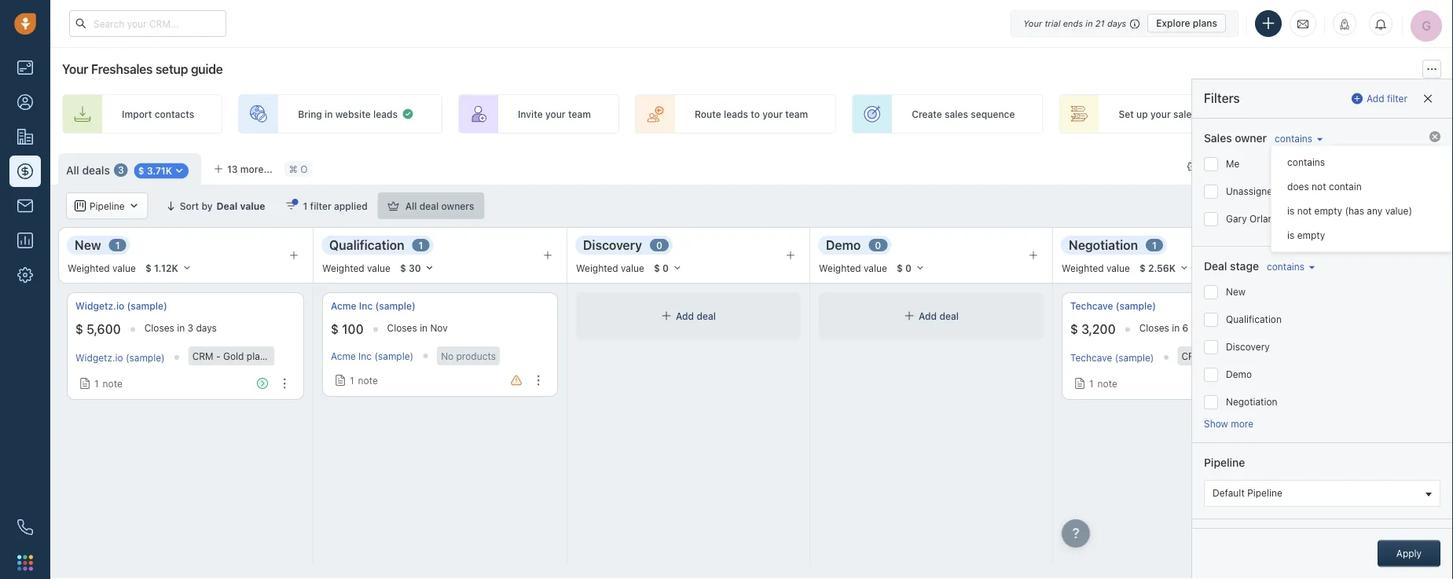 Task type: describe. For each thing, give the bounding box(es) containing it.
add filter
[[1367, 93, 1408, 104]]

container_wx8msf4aqz5i3rn1 image inside $ 3.71k button
[[174, 165, 185, 176]]

container_wx8msf4aqz5i3rn1 image down all deals link
[[75, 201, 86, 212]]

weighted value for new
[[68, 263, 136, 274]]

route leads to your team
[[695, 108, 808, 119]]

import for import deals
[[1277, 161, 1307, 172]]

1 filter applied
[[303, 201, 368, 212]]

1 down pipeline dropdown button on the top of the page
[[115, 240, 120, 251]]

is not empty (has any value)
[[1288, 205, 1413, 216]]

pipeline button
[[66, 193, 148, 219]]

gold
[[223, 351, 244, 362]]

o
[[300, 163, 308, 174]]

2 techcave from the top
[[1071, 352, 1113, 363]]

crm - gold plan monthly (sample)
[[192, 351, 346, 362]]

explore plans link
[[1148, 14, 1227, 33]]

value for new
[[113, 263, 136, 274]]

show
[[1205, 419, 1229, 430]]

closes for $ 3,200
[[1140, 323, 1170, 334]]

quotas and forecasting link
[[1228, 193, 1367, 219]]

explore plans
[[1157, 18, 1218, 29]]

weighted for negotiation
[[1062, 263, 1105, 274]]

your for your freshsales setup guide
[[62, 62, 88, 77]]

(sample) down $ 100
[[307, 351, 346, 362]]

1 down 100
[[350, 375, 354, 386]]

contains button
[[1264, 260, 1316, 273]]

show more link
[[1205, 419, 1254, 430]]

2 techcave (sample) from the top
[[1071, 352, 1155, 363]]

1 sales from the left
[[945, 108, 969, 119]]

2 horizontal spatial note
[[1098, 378, 1118, 389]]

deal stage
[[1205, 260, 1260, 273]]

owners
[[442, 201, 475, 212]]

0 vertical spatial discovery
[[583, 238, 642, 252]]

freshworks switcher image
[[17, 555, 33, 571]]

closes in 3 days
[[144, 323, 217, 334]]

value for qualification
[[367, 263, 391, 274]]

100
[[342, 322, 364, 337]]

add filter link
[[1352, 86, 1408, 111]]

default pipeline
[[1213, 488, 1283, 499]]

$ 0 for discovery
[[654, 263, 669, 274]]

apply
[[1397, 548, 1422, 559]]

1 widgetz.io (sample) link from the top
[[75, 300, 167, 313]]

add deal for demo
[[919, 311, 959, 322]]

2 widgetz.io (sample) from the top
[[75, 352, 165, 363]]

13 more... button
[[205, 158, 281, 180]]

2 acme inc (sample) link from the top
[[331, 351, 414, 362]]

your inside route leads to your team link
[[763, 108, 783, 119]]

1 horizontal spatial qualification
[[1227, 314, 1282, 325]]

$ 2.56k
[[1140, 263, 1176, 274]]

1 vertical spatial empty
[[1298, 230, 1326, 241]]

weighted value for demo
[[819, 263, 888, 274]]

note for $ 100
[[358, 375, 378, 386]]

note for $ 5,600
[[103, 378, 122, 389]]

apply button
[[1378, 541, 1441, 567]]

owner
[[1236, 132, 1268, 145]]

1 horizontal spatial deal
[[1205, 260, 1228, 273]]

your trial ends in 21 days
[[1024, 18, 1127, 28]]

3.71k
[[147, 165, 172, 176]]

container_wx8msf4aqz5i3rn1 image inside settings popup button
[[1187, 161, 1198, 172]]

settings button
[[1180, 153, 1248, 180]]

weighted value for negotiation
[[1062, 263, 1131, 274]]

sort by deal value
[[180, 201, 265, 212]]

2 inc from the top
[[359, 351, 372, 362]]

website
[[335, 108, 371, 119]]

quotas and forecasting
[[1243, 200, 1352, 211]]

more
[[1231, 419, 1254, 430]]

-
[[216, 351, 221, 362]]

contains for owner
[[1275, 133, 1313, 144]]

filters
[[1205, 91, 1241, 106]]

2 techcave (sample) link from the top
[[1071, 352, 1155, 363]]

contains for stage
[[1268, 261, 1305, 272]]

deal inside 'add deal' link
[[1360, 108, 1380, 119]]

1 down $ 5,600
[[94, 378, 99, 389]]

route
[[695, 108, 722, 119]]

show more
[[1205, 419, 1254, 430]]

sales
[[1205, 132, 1233, 145]]

filter for 1
[[310, 201, 332, 212]]

not for is
[[1298, 205, 1312, 216]]

trial
[[1045, 18, 1061, 28]]

1.12k
[[154, 263, 178, 274]]

6
[[1183, 323, 1189, 334]]

freshsales
[[91, 62, 153, 77]]

up
[[1137, 108, 1149, 119]]

default pipeline button
[[1205, 481, 1441, 507]]

all deal owners button
[[378, 193, 485, 219]]

gary
[[1227, 213, 1248, 224]]

set up your sales pipeline link
[[1059, 94, 1264, 134]]

in for $ 100
[[420, 323, 428, 334]]

set up your sales pipeline
[[1119, 108, 1236, 119]]

(sample) up closes in nov
[[375, 301, 416, 312]]

products
[[456, 351, 496, 362]]

what's new image
[[1340, 19, 1351, 30]]

leads inside bring in website leads link
[[373, 108, 398, 119]]

2 acme inc (sample) from the top
[[331, 351, 414, 362]]

no
[[441, 351, 454, 362]]

1 inc from the top
[[359, 301, 373, 312]]

sort
[[180, 201, 199, 212]]

me
[[1227, 158, 1240, 169]]

your inside invite your team link
[[546, 108, 566, 119]]

in for $ 5,600
[[177, 323, 185, 334]]

pipeline
[[1200, 108, 1236, 119]]

closes for $ 5,600
[[144, 323, 174, 334]]

$ 1.12k
[[145, 263, 178, 274]]

weighted value for discovery
[[576, 263, 645, 274]]

all deals link
[[66, 162, 110, 178]]

0 horizontal spatial negotiation
[[1069, 238, 1139, 252]]

your for your trial ends in 21 days
[[1024, 18, 1043, 28]]

import contacts
[[122, 108, 194, 119]]

1 horizontal spatial pipeline
[[1205, 457, 1246, 470]]

1 note for $ 5,600
[[94, 378, 122, 389]]

1 down $ 3,200
[[1090, 378, 1094, 389]]

stage
[[1231, 260, 1260, 273]]

1 horizontal spatial discovery
[[1227, 342, 1270, 353]]

all for deals
[[66, 164, 79, 177]]

orlando
[[1250, 213, 1286, 224]]

0 vertical spatial deal
[[217, 201, 238, 212]]

does not contain
[[1288, 181, 1362, 192]]

3,200
[[1082, 322, 1116, 337]]

is empty
[[1288, 230, 1326, 241]]

gary orlando
[[1227, 213, 1286, 224]]

import for import contacts
[[122, 108, 152, 119]]

route leads to your team link
[[635, 94, 837, 134]]

$ 30
[[400, 263, 421, 274]]

deals for all
[[82, 164, 110, 177]]

guide
[[191, 62, 223, 77]]

to
[[751, 108, 760, 119]]

1 note for $ 100
[[350, 375, 378, 386]]

value)
[[1386, 205, 1413, 216]]

2.56k
[[1149, 263, 1176, 274]]

$ 100
[[331, 322, 364, 337]]

1 horizontal spatial days
[[1108, 18, 1127, 28]]

is for is empty
[[1288, 230, 1295, 241]]

container_wx8msf4aqz5i3rn1 image inside bring in website leads link
[[402, 108, 414, 120]]

in left 21
[[1086, 18, 1093, 28]]

create sales sequence link
[[852, 94, 1044, 134]]

1 widgetz.io from the top
[[75, 301, 124, 312]]

sequence
[[971, 108, 1015, 119]]

create sales sequence
[[912, 108, 1015, 119]]

1 filter applied button
[[276, 193, 378, 219]]

1 techcave (sample) link from the top
[[1071, 300, 1157, 313]]

container_wx8msf4aqz5i3rn1 image inside all deal owners button
[[388, 201, 399, 212]]

applied
[[334, 201, 368, 212]]

bring in website leads
[[298, 108, 398, 119]]

contain
[[1330, 181, 1362, 192]]

weighted for new
[[68, 263, 110, 274]]



Task type: locate. For each thing, give the bounding box(es) containing it.
empty down the does not contain
[[1315, 205, 1343, 216]]

your right invite
[[546, 108, 566, 119]]

1 acme inc (sample) link from the top
[[331, 300, 416, 313]]

0 vertical spatial new
[[75, 238, 101, 252]]

0 vertical spatial demo
[[826, 238, 861, 252]]

2 acme from the top
[[331, 351, 356, 362]]

1 techcave (sample) from the top
[[1071, 301, 1157, 312]]

in left 6
[[1172, 323, 1180, 334]]

acme down $ 100
[[331, 351, 356, 362]]

container_wx8msf4aqz5i3rn1 image down $ 100
[[335, 375, 346, 386]]

sales right create at the top right of the page
[[945, 108, 969, 119]]

import up does
[[1277, 161, 1307, 172]]

contains down is empty
[[1268, 261, 1305, 272]]

$ inside dropdown button
[[138, 165, 144, 176]]

0 horizontal spatial deal
[[217, 201, 238, 212]]

3
[[118, 165, 124, 176], [188, 323, 193, 334]]

0 vertical spatial 3
[[118, 165, 124, 176]]

1 vertical spatial negotiation
[[1227, 397, 1278, 408]]

inc up 100
[[359, 301, 373, 312]]

all for deal
[[405, 201, 417, 212]]

1 horizontal spatial sales
[[1174, 108, 1197, 119]]

1 vertical spatial widgetz.io
[[75, 352, 123, 363]]

in left "nov"
[[420, 323, 428, 334]]

0 horizontal spatial days
[[196, 323, 217, 334]]

your right to
[[763, 108, 783, 119]]

import left contacts at the top
[[122, 108, 152, 119]]

1 down the o
[[303, 201, 308, 212]]

negotiation up 'more'
[[1227, 397, 1278, 408]]

no products
[[441, 351, 496, 362]]

1 horizontal spatial closes
[[387, 323, 417, 334]]

1 horizontal spatial negotiation
[[1227, 397, 1278, 408]]

$ 3.71k button
[[134, 163, 189, 179]]

team right to
[[786, 108, 808, 119]]

13 more...
[[227, 164, 273, 175]]

all inside button
[[405, 201, 417, 212]]

0 horizontal spatial $ 0
[[654, 263, 669, 274]]

import deals
[[1277, 161, 1334, 172]]

0 horizontal spatial note
[[103, 378, 122, 389]]

2 horizontal spatial add deal
[[1340, 108, 1380, 119]]

1 weighted value from the left
[[68, 263, 136, 274]]

1 note down 5,600 at the left of page
[[94, 378, 122, 389]]

2 horizontal spatial days
[[1192, 323, 1212, 334]]

$ 3.71k
[[138, 165, 172, 176]]

container_wx8msf4aqz5i3rn1 image down '$ 3.71k'
[[129, 201, 140, 212]]

value for discovery
[[621, 263, 645, 274]]

1 vertical spatial your
[[62, 62, 88, 77]]

0 vertical spatial acme
[[331, 301, 357, 312]]

3 your from the left
[[1151, 108, 1171, 119]]

import contacts link
[[62, 94, 223, 134]]

1 vertical spatial acme inc (sample) link
[[331, 351, 414, 362]]

sales left "pipeline"
[[1174, 108, 1197, 119]]

$ 5,600
[[75, 322, 121, 337]]

phone element
[[9, 512, 41, 543]]

closes left "nov"
[[387, 323, 417, 334]]

2 horizontal spatial closes
[[1140, 323, 1170, 334]]

5,600
[[87, 322, 121, 337]]

weighted for discovery
[[576, 263, 619, 274]]

import inside button
[[1277, 161, 1307, 172]]

1 horizontal spatial leads
[[724, 108, 748, 119]]

qualification down stage
[[1227, 314, 1282, 325]]

days for $ 3,200
[[1192, 323, 1212, 334]]

days right 21
[[1108, 18, 1127, 28]]

0 horizontal spatial sales
[[945, 108, 969, 119]]

deals inside button
[[1310, 161, 1334, 172]]

2 leads from the left
[[724, 108, 748, 119]]

0 horizontal spatial deals
[[82, 164, 110, 177]]

0 vertical spatial acme inc (sample)
[[331, 301, 416, 312]]

0 horizontal spatial leads
[[373, 108, 398, 119]]

empty
[[1315, 205, 1343, 216], [1298, 230, 1326, 241]]

0 horizontal spatial 1 note
[[94, 378, 122, 389]]

0 vertical spatial techcave
[[1071, 301, 1114, 312]]

acme up $ 100
[[331, 301, 357, 312]]

acme inc (sample) link up 100
[[331, 300, 416, 313]]

3 for in
[[188, 323, 193, 334]]

contacts
[[155, 108, 194, 119]]

all deal owners
[[405, 201, 475, 212]]

contains
[[1275, 133, 1313, 144], [1288, 157, 1326, 168], [1268, 261, 1305, 272]]

widgetz.io (sample) link
[[75, 300, 167, 313], [75, 352, 165, 363]]

1 leads from the left
[[373, 108, 398, 119]]

4 weighted value from the left
[[819, 263, 888, 274]]

in
[[1086, 18, 1093, 28], [325, 108, 333, 119], [177, 323, 185, 334], [420, 323, 428, 334], [1172, 323, 1180, 334]]

$ 0 button for demo
[[890, 259, 932, 277]]

1 vertical spatial not
[[1298, 205, 1312, 216]]

2 vertical spatial contains
[[1268, 261, 1305, 272]]

send email image
[[1298, 17, 1309, 30]]

qualification down applied
[[329, 238, 405, 252]]

all up pipeline dropdown button on the top of the page
[[66, 164, 79, 177]]

widgetz.io up $ 5,600
[[75, 301, 124, 312]]

1 techcave from the top
[[1071, 301, 1114, 312]]

$ 1.12k button
[[138, 259, 199, 277]]

0 vertical spatial widgetz.io (sample)
[[75, 301, 167, 312]]

is right orlando
[[1288, 205, 1295, 216]]

deal left stage
[[1205, 260, 1228, 273]]

add deal for discovery
[[676, 311, 716, 322]]

contains up import deals button
[[1275, 133, 1313, 144]]

note down 3,200
[[1098, 378, 1118, 389]]

inc down 100
[[359, 351, 372, 362]]

contains inside button
[[1268, 261, 1305, 272]]

5 weighted from the left
[[1062, 263, 1105, 274]]

not
[[1312, 181, 1327, 192], [1298, 205, 1312, 216]]

closes for $ 100
[[387, 323, 417, 334]]

$ 0 button for discovery
[[647, 259, 690, 277]]

0 horizontal spatial new
[[75, 238, 101, 252]]

note down 5,600 at the left of page
[[103, 378, 122, 389]]

techcave (sample) down 3,200
[[1071, 352, 1155, 363]]

your inside set up your sales pipeline 'link'
[[1151, 108, 1171, 119]]

pipeline down all deals 3
[[90, 200, 125, 211]]

value
[[240, 201, 265, 212], [113, 263, 136, 274], [367, 263, 391, 274], [621, 263, 645, 274], [864, 263, 888, 274], [1107, 263, 1131, 274]]

your left freshsales
[[62, 62, 88, 77]]

widgetz.io (sample) link down 5,600 at the left of page
[[75, 352, 165, 363]]

sales owner
[[1205, 132, 1268, 145]]

weighted value for qualification
[[322, 263, 391, 274]]

0 vertical spatial inc
[[359, 301, 373, 312]]

filter inside button
[[310, 201, 332, 212]]

0 vertical spatial not
[[1312, 181, 1327, 192]]

$ 0 button
[[647, 259, 690, 277], [890, 259, 932, 277]]

1 acme from the top
[[331, 301, 357, 312]]

1 horizontal spatial add deal
[[919, 311, 959, 322]]

pipeline inside dropdown button
[[90, 200, 125, 211]]

pipeline up default
[[1205, 457, 1246, 470]]

(sample) down 3,200
[[1115, 352, 1155, 363]]

1 vertical spatial qualification
[[1227, 314, 1282, 325]]

value for negotiation
[[1107, 263, 1131, 274]]

more...
[[240, 164, 273, 175]]

1 vertical spatial demo
[[1227, 369, 1253, 380]]

acme inc (sample) up 100
[[331, 301, 416, 312]]

0 vertical spatial acme inc (sample) link
[[331, 300, 416, 313]]

does
[[1288, 181, 1310, 192]]

0 horizontal spatial add deal
[[676, 311, 716, 322]]

deals up the does not contain
[[1310, 161, 1334, 172]]

techcave (sample) link up 3,200
[[1071, 300, 1157, 313]]

1 horizontal spatial 3
[[188, 323, 193, 334]]

$ 0 for demo
[[897, 263, 912, 274]]

monthly
[[268, 351, 304, 362]]

negotiation
[[1069, 238, 1139, 252], [1227, 397, 1278, 408]]

widgetz.io (sample)
[[75, 301, 167, 312], [75, 352, 165, 363]]

1 your from the left
[[546, 108, 566, 119]]

1 horizontal spatial filter
[[1388, 93, 1408, 104]]

new down deal stage on the top of the page
[[1227, 287, 1246, 298]]

0 horizontal spatial your
[[62, 62, 88, 77]]

container_wx8msf4aqz5i3rn1 image
[[402, 108, 414, 120], [1187, 161, 1198, 172], [174, 165, 185, 176], [388, 201, 399, 212], [661, 311, 672, 322], [904, 311, 915, 322], [79, 378, 90, 389], [1075, 378, 1086, 389]]

3 closes from the left
[[1140, 323, 1170, 334]]

1 vertical spatial contains
[[1288, 157, 1326, 168]]

techcave inside techcave (sample) link
[[1071, 301, 1114, 312]]

30
[[409, 263, 421, 274]]

(sample) up the closes in 3 days
[[127, 301, 167, 312]]

1 horizontal spatial note
[[358, 375, 378, 386]]

1 vertical spatial import
[[1277, 161, 1307, 172]]

1 team from the left
[[568, 108, 591, 119]]

days for $ 5,600
[[196, 323, 217, 334]]

invite your team
[[518, 108, 591, 119]]

0 horizontal spatial $ 0 button
[[647, 259, 690, 277]]

contains inside dropdown button
[[1275, 133, 1313, 144]]

default
[[1213, 488, 1245, 499]]

21
[[1096, 18, 1105, 28]]

weighted
[[68, 263, 110, 274], [322, 263, 365, 274], [576, 263, 619, 274], [819, 263, 862, 274], [1062, 263, 1105, 274]]

1 note down 3,200
[[1090, 378, 1118, 389]]

phone image
[[17, 520, 33, 535]]

(sample) down $ 2.56k
[[1116, 301, 1157, 312]]

0 vertical spatial filter
[[1388, 93, 1408, 104]]

1 vertical spatial techcave (sample)
[[1071, 352, 1155, 363]]

in down $ 1.12k button
[[177, 323, 185, 334]]

2 closes from the left
[[387, 323, 417, 334]]

2 horizontal spatial pipeline
[[1248, 488, 1283, 499]]

not right "and"
[[1298, 205, 1312, 216]]

1 acme inc (sample) from the top
[[331, 301, 416, 312]]

2 $ 0 button from the left
[[890, 259, 932, 277]]

leads left to
[[724, 108, 748, 119]]

0 vertical spatial import
[[122, 108, 152, 119]]

1 vertical spatial new
[[1227, 287, 1246, 298]]

1 vertical spatial widgetz.io (sample) link
[[75, 352, 165, 363]]

1 horizontal spatial deals
[[1310, 161, 1334, 172]]

pipeline inside button
[[1248, 488, 1283, 499]]

⌘
[[289, 163, 298, 174]]

in for $ 3,200
[[1172, 323, 1180, 334]]

closes right 5,600 at the left of page
[[144, 323, 174, 334]]

0 vertical spatial techcave (sample) link
[[1071, 300, 1157, 313]]

$ 2.56k button
[[1133, 259, 1197, 277]]

is for is not empty (has any value)
[[1288, 205, 1295, 216]]

3 right all deals link
[[118, 165, 124, 176]]

team right invite
[[568, 108, 591, 119]]

1 vertical spatial widgetz.io (sample)
[[75, 352, 165, 363]]

is down "and"
[[1288, 230, 1295, 241]]

acme inc (sample) link
[[331, 300, 416, 313], [331, 351, 414, 362]]

2 horizontal spatial 1 note
[[1090, 378, 1118, 389]]

0 horizontal spatial 3
[[118, 165, 124, 176]]

1 horizontal spatial $ 0
[[897, 263, 912, 274]]

1 closes from the left
[[144, 323, 174, 334]]

container_wx8msf4aqz5i3rn1 image inside 1 filter applied button
[[286, 201, 297, 212]]

0 horizontal spatial pipeline
[[90, 200, 125, 211]]

crm
[[192, 351, 214, 362]]

$
[[138, 165, 144, 176], [145, 263, 152, 274], [400, 263, 406, 274], [654, 263, 660, 274], [897, 263, 903, 274], [1140, 263, 1146, 274], [75, 322, 83, 337], [331, 322, 339, 337], [1071, 322, 1079, 337]]

deals up pipeline dropdown button on the top of the page
[[82, 164, 110, 177]]

set
[[1119, 108, 1134, 119]]

leads inside route leads to your team link
[[724, 108, 748, 119]]

days up crm
[[196, 323, 217, 334]]

sales
[[945, 108, 969, 119], [1174, 108, 1197, 119]]

acme inc (sample)
[[331, 301, 416, 312], [331, 351, 414, 362]]

invite
[[518, 108, 543, 119]]

1 horizontal spatial new
[[1227, 287, 1246, 298]]

1 horizontal spatial demo
[[1227, 369, 1253, 380]]

pipeline right default
[[1248, 488, 1283, 499]]

1 inside button
[[303, 201, 308, 212]]

0 vertical spatial pipeline
[[90, 200, 125, 211]]

in right bring
[[325, 108, 333, 119]]

1 vertical spatial acme inc (sample)
[[331, 351, 414, 362]]

0 vertical spatial techcave (sample)
[[1071, 301, 1157, 312]]

deals for import
[[1310, 161, 1334, 172]]

closes left 6
[[1140, 323, 1170, 334]]

invite your team link
[[458, 94, 620, 134]]

3 up crm
[[188, 323, 193, 334]]

weighted for qualification
[[322, 263, 365, 274]]

closes in 6 days
[[1140, 323, 1212, 334]]

0 horizontal spatial demo
[[826, 238, 861, 252]]

Search field
[[1369, 193, 1448, 219]]

4 weighted from the left
[[819, 263, 862, 274]]

(sample)
[[127, 301, 167, 312], [375, 301, 416, 312], [1116, 301, 1157, 312], [375, 351, 414, 362], [307, 351, 346, 362], [126, 352, 165, 363], [1115, 352, 1155, 363]]

widgetz.io (sample) down 5,600 at the left of page
[[75, 352, 165, 363]]

Search your CRM... text field
[[69, 10, 226, 37]]

bring
[[298, 108, 322, 119]]

container_wx8msf4aqz5i3rn1 image
[[75, 201, 86, 212], [129, 201, 140, 212], [286, 201, 297, 212], [335, 375, 346, 386]]

1 widgetz.io (sample) from the top
[[75, 301, 167, 312]]

all deals 3
[[66, 164, 124, 177]]

1 vertical spatial techcave
[[1071, 352, 1113, 363]]

1 is from the top
[[1288, 205, 1295, 216]]

0 horizontal spatial all
[[66, 164, 79, 177]]

not for does
[[1312, 181, 1327, 192]]

1 up $ 2.56k
[[1153, 240, 1157, 251]]

qualification
[[329, 238, 405, 252], [1227, 314, 1282, 325]]

2 your from the left
[[763, 108, 783, 119]]

create
[[912, 108, 943, 119]]

weighted for demo
[[819, 263, 862, 274]]

1 vertical spatial is
[[1288, 230, 1295, 241]]

container_wx8msf4aqz5i3rn1 image down ⌘
[[286, 201, 297, 212]]

any
[[1368, 205, 1383, 216]]

(sample) down closes in nov
[[375, 351, 414, 362]]

widgetz.io down $ 5,600
[[75, 352, 123, 363]]

days right 6
[[1192, 323, 1212, 334]]

techcave (sample) link down 3,200
[[1071, 352, 1155, 363]]

5 weighted value from the left
[[1062, 263, 1131, 274]]

add
[[1367, 93, 1385, 104], [1340, 108, 1358, 119], [676, 311, 694, 322], [919, 311, 937, 322]]

0 vertical spatial negotiation
[[1069, 238, 1139, 252]]

0 vertical spatial widgetz.io
[[75, 301, 124, 312]]

note down 100
[[358, 375, 378, 386]]

1 horizontal spatial 1 note
[[350, 375, 378, 386]]

2 $ 0 from the left
[[897, 263, 912, 274]]

deal
[[1360, 108, 1380, 119], [420, 201, 439, 212], [697, 311, 716, 322], [940, 311, 959, 322]]

0 horizontal spatial filter
[[310, 201, 332, 212]]

techcave down $ 3,200
[[1071, 352, 1113, 363]]

0 horizontal spatial team
[[568, 108, 591, 119]]

2 vertical spatial pipeline
[[1248, 488, 1283, 499]]

0 vertical spatial qualification
[[329, 238, 405, 252]]

1 vertical spatial discovery
[[1227, 342, 1270, 353]]

1 weighted from the left
[[68, 263, 110, 274]]

1 note down 100
[[350, 375, 378, 386]]

1 horizontal spatial your
[[1024, 18, 1043, 28]]

explore
[[1157, 18, 1191, 29]]

1 horizontal spatial team
[[786, 108, 808, 119]]

empty down forecasting
[[1298, 230, 1326, 241]]

contains button
[[1272, 132, 1324, 145]]

all
[[66, 164, 79, 177], [405, 201, 417, 212]]

2 weighted from the left
[[322, 263, 365, 274]]

your
[[1024, 18, 1043, 28], [62, 62, 88, 77]]

widgetz.io (sample) up 5,600 at the left of page
[[75, 301, 167, 312]]

0 horizontal spatial import
[[122, 108, 152, 119]]

2 widgetz.io from the top
[[75, 352, 123, 363]]

deals
[[1310, 161, 1334, 172], [82, 164, 110, 177]]

3 inside all deals 3
[[118, 165, 124, 176]]

1 horizontal spatial your
[[763, 108, 783, 119]]

deal right by
[[217, 201, 238, 212]]

bring in website leads link
[[238, 94, 443, 134]]

0 vertical spatial contains
[[1275, 133, 1313, 144]]

1 vertical spatial all
[[405, 201, 417, 212]]

2 is from the top
[[1288, 230, 1295, 241]]

inc
[[359, 301, 373, 312], [359, 351, 372, 362]]

1 vertical spatial acme
[[331, 351, 356, 362]]

1 vertical spatial 3
[[188, 323, 193, 334]]

quotas
[[1243, 200, 1276, 211]]

nov
[[430, 323, 448, 334]]

widgetz.io (sample) link up 5,600 at the left of page
[[75, 300, 167, 313]]

1 vertical spatial deal
[[1205, 260, 1228, 273]]

$ 3,200
[[1071, 322, 1116, 337]]

demo
[[826, 238, 861, 252], [1227, 369, 1253, 380]]

contains down contains dropdown button
[[1288, 157, 1326, 168]]

1 vertical spatial pipeline
[[1205, 457, 1246, 470]]

techcave (sample) up 3,200
[[1071, 301, 1157, 312]]

3 weighted from the left
[[576, 263, 619, 274]]

not up forecasting
[[1312, 181, 1327, 192]]

setup
[[156, 62, 188, 77]]

value for demo
[[864, 263, 888, 274]]

1 $ 0 from the left
[[654, 263, 669, 274]]

sales inside 'link'
[[1174, 108, 1197, 119]]

techcave up $ 3,200
[[1071, 301, 1114, 312]]

2 sales from the left
[[1174, 108, 1197, 119]]

2 weighted value from the left
[[322, 263, 391, 274]]

your right 'up'
[[1151, 108, 1171, 119]]

1 up the $ 30 button
[[419, 240, 423, 251]]

0 horizontal spatial discovery
[[583, 238, 642, 252]]

all left owners
[[405, 201, 417, 212]]

0 vertical spatial is
[[1288, 205, 1295, 216]]

filter for add
[[1388, 93, 1408, 104]]

deal inside all deal owners button
[[420, 201, 439, 212]]

your left trial
[[1024, 18, 1043, 28]]

new
[[75, 238, 101, 252], [1227, 287, 1246, 298]]

1 $ 0 button from the left
[[647, 259, 690, 277]]

0 vertical spatial widgetz.io (sample) link
[[75, 300, 167, 313]]

new down pipeline dropdown button on the top of the page
[[75, 238, 101, 252]]

negotiation up $ 2.56k button in the right top of the page
[[1069, 238, 1139, 252]]

(sample) down the closes in 3 days
[[126, 352, 165, 363]]

1 horizontal spatial import
[[1277, 161, 1307, 172]]

settings
[[1202, 161, 1240, 172]]

2 team from the left
[[786, 108, 808, 119]]

leads right website
[[373, 108, 398, 119]]

acme inc (sample) down 100
[[331, 351, 414, 362]]

acme inc (sample) link down 100
[[331, 351, 414, 362]]

your freshsales setup guide
[[62, 62, 223, 77]]

3 for deals
[[118, 165, 124, 176]]

0 vertical spatial empty
[[1315, 205, 1343, 216]]

0 vertical spatial all
[[66, 164, 79, 177]]

techcave (sample) link
[[1071, 300, 1157, 313], [1071, 352, 1155, 363]]

3 weighted value from the left
[[576, 263, 645, 274]]

2 widgetz.io (sample) link from the top
[[75, 352, 165, 363]]

note
[[358, 375, 378, 386], [103, 378, 122, 389], [1098, 378, 1118, 389]]

0 horizontal spatial closes
[[144, 323, 174, 334]]



Task type: vqa. For each thing, say whether or not it's contained in the screenshot.
apps corresponding to Project management apps
no



